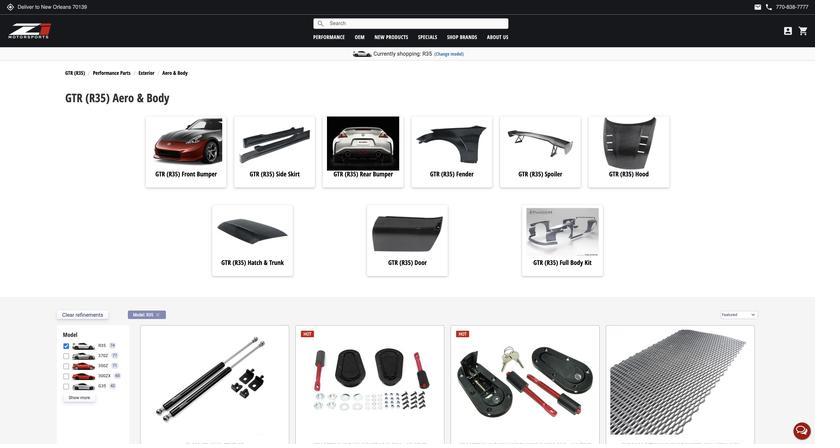 Task type: vqa. For each thing, say whether or not it's contained in the screenshot.
GTR (R35) Hatch & Trunk link
yes



Task type: describe. For each thing, give the bounding box(es) containing it.
side
[[276, 170, 287, 178]]

show
[[69, 395, 79, 400]]

(r35) for gtr (r35) rear bumper
[[345, 170, 359, 178]]

gtr (r35)
[[65, 69, 85, 77]]

more
[[80, 395, 90, 400]]

hatch
[[248, 258, 262, 267]]

close
[[155, 312, 161, 318]]

gtr (r35) full body kit
[[534, 258, 592, 267]]

performance link
[[314, 33, 345, 41]]

performance
[[93, 69, 119, 77]]

1 horizontal spatial aero
[[163, 69, 172, 77]]

new products
[[375, 33, 409, 41]]

phone
[[766, 3, 774, 11]]

aero & body
[[163, 69, 188, 77]]

gtr (r35) full body kit link
[[523, 258, 603, 270]]

front
[[182, 170, 195, 178]]

about us link
[[488, 33, 509, 41]]

gtr (r35) door
[[389, 258, 427, 267]]

gtr (r35) rear bumper
[[334, 170, 393, 178]]

brands
[[460, 33, 478, 41]]

mail link
[[755, 3, 763, 11]]

gtr (r35) side skirt link
[[235, 170, 315, 181]]

0 horizontal spatial aero
[[113, 90, 134, 106]]

gtr (r35) hood
[[610, 170, 649, 178]]

model: r35 close
[[133, 312, 161, 318]]

show more button
[[64, 394, 95, 402]]

42
[[111, 384, 115, 388]]

gtr (r35) fender link
[[412, 170, 493, 181]]

account_box
[[784, 26, 794, 36]]

nissan 300zx z32 1990 1991 1992 1993 1994 1995 1996 vg30dett vg30de twin turbo non turbo z1 motorsports image
[[71, 372, 97, 380]]

new products link
[[375, 33, 409, 41]]

clear
[[62, 312, 74, 318]]

300zx
[[98, 373, 111, 378]]

hood
[[636, 170, 649, 178]]

gtr (r35) front bumper
[[156, 170, 217, 178]]

nissan 370z z34 2009 2010 2011 2012 2013 2014 2015 2016 2017 2018 2019 3.7l vq37vhr vhr nismo z1 motorsports image
[[71, 352, 97, 360]]

us
[[504, 33, 509, 41]]

shopping:
[[397, 50, 421, 57]]

gtr (r35) hatch & trunk
[[222, 258, 284, 267]]

gtr (r35) hatch & trunk link
[[212, 258, 293, 270]]

oem
[[355, 33, 365, 41]]

about
[[488, 33, 502, 41]]

exterior
[[139, 69, 155, 77]]

model
[[63, 331, 77, 339]]

(r35) for gtr (r35) fender
[[442, 170, 455, 178]]

performance parts link
[[93, 69, 131, 77]]

(r35) for gtr (r35) side skirt
[[261, 170, 275, 178]]

& for gtr (r35) hatch & trunk
[[264, 258, 268, 267]]

gtr for gtr (r35)
[[65, 69, 73, 77]]

clear refinements button
[[57, 311, 108, 319]]

kit
[[585, 258, 592, 267]]

71
[[113, 364, 117, 368]]

trunk
[[269, 258, 284, 267]]

gtr for gtr (r35) rear bumper
[[334, 170, 343, 178]]

& for gtr (r35) aero & body
[[137, 90, 144, 106]]

r35 inside model: r35 close
[[146, 312, 153, 318]]

1 vertical spatial body
[[147, 90, 169, 106]]

gtr (r35) link
[[65, 69, 85, 77]]

gtr for gtr (r35) aero & body
[[65, 90, 83, 106]]

bumper for gtr (r35) front bumper
[[197, 170, 217, 178]]

77
[[113, 353, 117, 358]]

model:
[[133, 312, 145, 318]]

gtr (r35) hood link
[[589, 170, 670, 181]]



Task type: locate. For each thing, give the bounding box(es) containing it.
2 bumper from the left
[[373, 170, 393, 178]]

gtr (r35) aero & body
[[65, 90, 169, 106]]

(r35) left full
[[545, 258, 559, 267]]

0 vertical spatial &
[[173, 69, 176, 77]]

aero
[[163, 69, 172, 77], [113, 90, 134, 106]]

(r35) left fender
[[442, 170, 455, 178]]

performance
[[314, 33, 345, 41]]

(r35) left the hatch
[[233, 258, 246, 267]]

370z
[[98, 353, 108, 358]]

shopping_cart
[[799, 26, 809, 36]]

(r35) left front
[[167, 170, 180, 178]]

gtr (r35) side skirt
[[250, 170, 300, 178]]

(r35) for gtr (r35) aero & body
[[85, 90, 110, 106]]

refinements
[[76, 312, 103, 318]]

0 horizontal spatial body
[[147, 90, 169, 106]]

gtr for gtr (r35) front bumper
[[156, 170, 165, 178]]

my_location
[[7, 3, 14, 11]]

r35
[[423, 50, 432, 57], [146, 312, 153, 318], [98, 343, 106, 348]]

(r35) for gtr (r35) hood
[[621, 170, 634, 178]]

bumper right front
[[197, 170, 217, 178]]

search
[[317, 20, 325, 28]]

(change
[[435, 51, 450, 57]]

& left trunk
[[264, 258, 268, 267]]

oem link
[[355, 33, 365, 41]]

1 horizontal spatial bumper
[[373, 170, 393, 178]]

74
[[110, 343, 115, 348]]

r35 left close
[[146, 312, 153, 318]]

1 bumper from the left
[[197, 170, 217, 178]]

z1 motorsports logo image
[[8, 23, 52, 39]]

spoiler
[[545, 170, 563, 178]]

gtr for gtr (r35) side skirt
[[250, 170, 260, 178]]

nissan r35 gtr gt-r awd twin turbo 2009 2010 2011 2012 2013 2014 2015 2016 2017 2018 2019 2020 vr38dett z1 motorsports image
[[71, 342, 97, 350]]

2 horizontal spatial &
[[264, 258, 268, 267]]

r35 left (change
[[423, 50, 432, 57]]

60
[[115, 374, 120, 378]]

shop brands
[[448, 33, 478, 41]]

about us
[[488, 33, 509, 41]]

door
[[415, 258, 427, 267]]

(r35) for gtr (r35) hatch & trunk
[[233, 258, 246, 267]]

1 vertical spatial aero
[[113, 90, 134, 106]]

specials
[[419, 33, 438, 41]]

currently shopping: r35 (change model)
[[374, 50, 464, 57]]

(change model) link
[[435, 51, 464, 57]]

currently
[[374, 50, 396, 57]]

bumper right rear
[[373, 170, 393, 178]]

0 vertical spatial body
[[178, 69, 188, 77]]

1 horizontal spatial r35
[[146, 312, 153, 318]]

shopping_cart link
[[797, 26, 809, 36]]

&
[[173, 69, 176, 77], [137, 90, 144, 106], [264, 258, 268, 267]]

(r35) left door
[[400, 258, 413, 267]]

gtr
[[65, 69, 73, 77], [65, 90, 83, 106], [156, 170, 165, 178], [250, 170, 260, 178], [334, 170, 343, 178], [430, 170, 440, 178], [519, 170, 529, 178], [610, 170, 619, 178], [222, 258, 231, 267], [389, 258, 398, 267], [534, 258, 544, 267]]

mail phone
[[755, 3, 774, 11]]

(r35) for gtr (r35) door
[[400, 258, 413, 267]]

products
[[386, 33, 409, 41]]

gtr for gtr (r35) hood
[[610, 170, 619, 178]]

gtr (r35) spoiler link
[[500, 170, 581, 181]]

phone link
[[766, 3, 809, 11]]

(r35) left spoiler
[[530, 170, 544, 178]]

gtr (r35) front bumper link
[[146, 170, 227, 181]]

None checkbox
[[64, 344, 69, 349], [64, 354, 69, 359], [64, 364, 69, 369], [64, 374, 69, 380], [64, 344, 69, 349], [64, 354, 69, 359], [64, 364, 69, 369], [64, 374, 69, 380]]

350z
[[98, 363, 108, 368]]

clear refinements
[[62, 312, 103, 318]]

mail
[[755, 3, 763, 11]]

(r35) left rear
[[345, 170, 359, 178]]

(r35) for gtr (r35) front bumper
[[167, 170, 180, 178]]

g35
[[98, 384, 106, 388]]

& right exterior link
[[173, 69, 176, 77]]

(r35) inside 'link'
[[545, 258, 559, 267]]

(r35) for gtr (r35) spoiler
[[530, 170, 544, 178]]

(r35) left side at top
[[261, 170, 275, 178]]

(r35) down the performance
[[85, 90, 110, 106]]

2 horizontal spatial body
[[571, 258, 584, 267]]

2 vertical spatial r35
[[98, 343, 106, 348]]

aero down parts
[[113, 90, 134, 106]]

2 vertical spatial &
[[264, 258, 268, 267]]

(r35)
[[74, 69, 85, 77], [85, 90, 110, 106], [167, 170, 180, 178], [261, 170, 275, 178], [345, 170, 359, 178], [442, 170, 455, 178], [530, 170, 544, 178], [621, 170, 634, 178], [233, 258, 246, 267], [400, 258, 413, 267], [545, 258, 559, 267]]

(r35) left hood
[[621, 170, 634, 178]]

model)
[[451, 51, 464, 57]]

Search search field
[[325, 19, 509, 29]]

1 horizontal spatial body
[[178, 69, 188, 77]]

(r35) for gtr (r35)
[[74, 69, 85, 77]]

rear
[[360, 170, 372, 178]]

(r35) for gtr (r35) full body kit
[[545, 258, 559, 267]]

new
[[375, 33, 385, 41]]

gtr (r35) door link
[[368, 258, 448, 270]]

gtr for gtr (r35) fender
[[430, 170, 440, 178]]

0 horizontal spatial r35
[[98, 343, 106, 348]]

bumper for gtr (r35) rear bumper
[[373, 170, 393, 178]]

account_box link
[[782, 26, 796, 36]]

skirt
[[288, 170, 300, 178]]

body inside 'link'
[[571, 258, 584, 267]]

bumper
[[197, 170, 217, 178], [373, 170, 393, 178]]

shop
[[448, 33, 459, 41]]

1 vertical spatial &
[[137, 90, 144, 106]]

parts
[[120, 69, 131, 77]]

gtr inside 'link'
[[534, 258, 544, 267]]

gtr (r35) fender
[[430, 170, 474, 178]]

performance parts
[[93, 69, 131, 77]]

exterior link
[[139, 69, 155, 77]]

gtr (r35) rear bumper link
[[323, 170, 404, 181]]

body
[[178, 69, 188, 77], [147, 90, 169, 106], [571, 258, 584, 267]]

0 vertical spatial aero
[[163, 69, 172, 77]]

infiniti g35 coupe sedan v35 v36 skyline 2003 2004 2005 2006 2007 2008 3.5l vq35de revup rev up vq35hr z1 motorsports image
[[71, 382, 97, 390]]

gtr for gtr (r35) full body kit
[[534, 258, 544, 267]]

0 vertical spatial r35
[[423, 50, 432, 57]]

0 horizontal spatial bumper
[[197, 170, 217, 178]]

shop brands link
[[448, 33, 478, 41]]

fender
[[457, 170, 474, 178]]

aero right exterior link
[[163, 69, 172, 77]]

aero & body link
[[163, 69, 188, 77]]

gtr (r35) spoiler
[[519, 170, 563, 178]]

gtr for gtr (r35) hatch & trunk
[[222, 258, 231, 267]]

nissan 350z z33 2003 2004 2005 2006 2007 2008 2009 vq35de 3.5l revup rev up vq35hr nismo z1 motorsports image
[[71, 362, 97, 370]]

None checkbox
[[64, 384, 69, 390]]

2 vertical spatial body
[[571, 258, 584, 267]]

& down exterior
[[137, 90, 144, 106]]

r35 up 370z
[[98, 343, 106, 348]]

(r35) left the performance
[[74, 69, 85, 77]]

2 horizontal spatial r35
[[423, 50, 432, 57]]

0 horizontal spatial &
[[137, 90, 144, 106]]

specials link
[[419, 33, 438, 41]]

gtr for gtr (r35) door
[[389, 258, 398, 267]]

full
[[560, 258, 569, 267]]

gtr for gtr (r35) spoiler
[[519, 170, 529, 178]]

show more
[[69, 395, 90, 400]]

1 vertical spatial r35
[[146, 312, 153, 318]]

1 horizontal spatial &
[[173, 69, 176, 77]]



